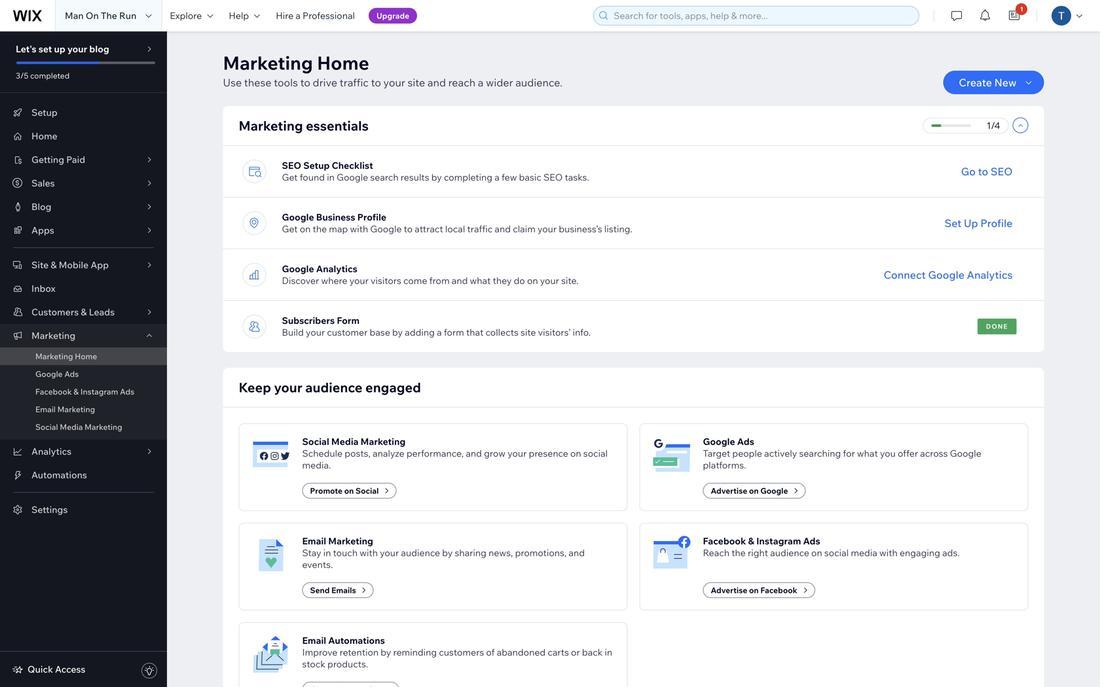 Task type: vqa. For each thing, say whether or not it's contained in the screenshot.
1's "1"
yes



Task type: describe. For each thing, give the bounding box(es) containing it.
explore
[[170, 10, 202, 21]]

email for email marketing stay in touch with your audience by sharing news, promotions, and events.
[[302, 536, 326, 547]]

quick
[[28, 664, 53, 676]]

business's
[[559, 223, 602, 235]]

& for customers & leads
[[81, 306, 87, 318]]

automations link
[[0, 464, 167, 487]]

these
[[244, 76, 272, 89]]

with inside google business profile get on the map with google to attract local traffic and claim your business's listing.
[[350, 223, 368, 235]]

you
[[880, 448, 896, 459]]

seo setup checklist get found in google search results by completing a few basic seo tasks.
[[282, 160, 589, 183]]

ads.
[[942, 547, 960, 559]]

apps
[[31, 225, 54, 236]]

advertise for target people actively searching for what you offer across google platforms.
[[711, 486, 747, 496]]

with inside email marketing stay in touch with your audience by sharing news, promotions, and events.
[[360, 547, 378, 559]]

on down right
[[749, 586, 759, 596]]

email marketing link
[[0, 401, 167, 418]]

promote on social
[[310, 486, 379, 496]]

drive
[[313, 76, 337, 89]]

a inside the marketing home use these tools to drive traffic to your site and reach a wider audience.
[[478, 76, 484, 89]]

search
[[370, 172, 399, 183]]

media
[[851, 547, 877, 559]]

and inside google business profile get on the map with google to attract local traffic and claim your business's listing.
[[495, 223, 511, 235]]

ads inside google ads target people actively searching for what you offer across google platforms.
[[737, 436, 754, 448]]

getting paid
[[31, 154, 85, 165]]

site inside subscribers form build your customer base by adding a form that collects site visitors' info.
[[521, 327, 536, 338]]

customers
[[31, 306, 79, 318]]

set
[[38, 43, 52, 55]]

0 horizontal spatial seo
[[282, 160, 301, 171]]

ads inside "link"
[[64, 369, 79, 379]]

man
[[65, 10, 84, 21]]

automations inside email automations improve retention by reminding customers of abandoned carts or back in stock products.
[[328, 635, 385, 647]]

social for social media marketing schedule posts, analyze performance, and grow your presence on social media.
[[302, 436, 329, 448]]

get for go to seo
[[282, 172, 298, 183]]

seo inside button
[[991, 165, 1013, 178]]

your inside email marketing stay in touch with your audience by sharing news, promotions, and events.
[[380, 547, 399, 559]]

map
[[329, 223, 348, 235]]

marketing button
[[0, 324, 167, 348]]

home for marketing home
[[75, 352, 97, 361]]

audience for facebook
[[770, 547, 809, 559]]

sales
[[31, 177, 55, 189]]

analytics inside dropdown button
[[31, 446, 72, 457]]

business
[[316, 212, 355, 223]]

to right the drive
[[371, 76, 381, 89]]

setup inside seo setup checklist get found in google search results by completing a few basic seo tasks.
[[303, 160, 330, 171]]

for
[[843, 448, 855, 459]]

site.
[[561, 275, 579, 287]]

on down people
[[749, 486, 759, 496]]

settings link
[[0, 498, 167, 522]]

1 for 1
[[1020, 5, 1023, 13]]

site
[[31, 259, 49, 271]]

subscribers form build your customer base by adding a form that collects site visitors' info.
[[282, 315, 591, 338]]

1 vertical spatial home
[[31, 130, 57, 142]]

by inside email automations improve retention by reminding customers of abandoned carts or back in stock products.
[[381, 647, 391, 658]]

instagram for facebook & instagram ads
[[80, 387, 118, 397]]

reach
[[448, 76, 476, 89]]

the
[[101, 10, 117, 21]]

send emails button
[[302, 583, 374, 599]]

attract
[[415, 223, 443, 235]]

found
[[300, 172, 325, 183]]

sidebar element
[[0, 31, 167, 688]]

facebook & instagram ads
[[35, 387, 134, 397]]

social media marketing schedule posts, analyze performance, and grow your presence on social media.
[[302, 436, 608, 471]]

reminding
[[393, 647, 437, 658]]

in inside seo setup checklist get found in google search results by completing a few basic seo tasks.
[[327, 172, 335, 183]]

what inside google ads target people actively searching for what you offer across google platforms.
[[857, 448, 878, 459]]

sharing
[[455, 547, 487, 559]]

marketing down these
[[239, 118, 303, 134]]

go to seo
[[961, 165, 1013, 178]]

analyze
[[373, 448, 405, 459]]

by inside seo setup checklist get found in google search results by completing a few basic seo tasks.
[[431, 172, 442, 183]]

help
[[229, 10, 249, 21]]

google ads link
[[0, 365, 167, 383]]

advertise on google
[[711, 486, 788, 496]]

social inside social media marketing schedule posts, analyze performance, and grow your presence on social media.
[[583, 448, 608, 459]]

run
[[119, 10, 136, 21]]

social for social media marketing
[[35, 422, 58, 432]]

getting paid button
[[0, 148, 167, 172]]

done
[[986, 323, 1008, 331]]

home for marketing home use these tools to drive traffic to your site and reach a wider audience.
[[317, 51, 369, 74]]

automations inside automations link
[[31, 470, 87, 481]]

marketing inside the marketing home use these tools to drive traffic to your site and reach a wider audience.
[[223, 51, 313, 74]]

email marketing stay in touch with your audience by sharing news, promotions, and events.
[[302, 536, 585, 571]]

up
[[964, 217, 978, 230]]

let's set up your blog
[[16, 43, 109, 55]]

analytics inside google analytics discover where your visitors come from and what they do on your site.
[[316, 263, 357, 275]]

few
[[502, 172, 517, 183]]

your inside google business profile get on the map with google to attract local traffic and claim your business's listing.
[[538, 223, 557, 235]]

products.
[[327, 659, 368, 670]]

completing
[[444, 172, 493, 183]]

in inside email marketing stay in touch with your audience by sharing news, promotions, and events.
[[323, 547, 331, 559]]

on inside google business profile get on the map with google to attract local traffic and claim your business's listing.
[[300, 223, 311, 235]]

promotions,
[[515, 547, 567, 559]]

quick access button
[[12, 664, 85, 676]]

inbox
[[31, 283, 55, 294]]

listing.
[[604, 223, 633, 235]]

adding
[[405, 327, 435, 338]]

google inside seo setup checklist get found in google search results by completing a few basic seo tasks.
[[337, 172, 368, 183]]

audience.
[[516, 76, 563, 89]]

on inside social media marketing schedule posts, analyze performance, and grow your presence on social media.
[[570, 448, 581, 459]]

use
[[223, 76, 242, 89]]

collects
[[486, 327, 519, 338]]

google left business
[[282, 212, 314, 223]]

to inside button
[[978, 165, 988, 178]]

apps button
[[0, 219, 167, 242]]

new
[[994, 76, 1017, 89]]

facebook & instagram ads reach the right audience on social media with engaging ads.
[[703, 536, 960, 559]]

1 horizontal spatial seo
[[544, 172, 563, 183]]

a inside seo setup checklist get found in google search results by completing a few basic seo tasks.
[[495, 172, 500, 183]]

google left attract
[[370, 223, 402, 235]]

tasks.
[[565, 172, 589, 183]]

email automations improve retention by reminding customers of abandoned carts or back in stock products.
[[302, 635, 612, 670]]

customer
[[327, 327, 368, 338]]

google inside advertise on google button
[[761, 486, 788, 496]]

sales button
[[0, 172, 167, 195]]

on right promote
[[344, 486, 354, 496]]

results
[[401, 172, 429, 183]]

facebook inside button
[[761, 586, 797, 596]]

from
[[429, 275, 450, 287]]

let's
[[16, 43, 36, 55]]

google right across
[[950, 448, 982, 459]]

right
[[748, 547, 768, 559]]

google inside the connect google analytics button
[[928, 269, 965, 282]]

presence
[[529, 448, 568, 459]]

searching
[[799, 448, 841, 459]]

4
[[994, 120, 1000, 131]]

of
[[486, 647, 495, 658]]



Task type: locate. For each thing, give the bounding box(es) containing it.
profile inside button
[[981, 217, 1013, 230]]

instagram inside sidebar element
[[80, 387, 118, 397]]

2 vertical spatial email
[[302, 635, 326, 647]]

local
[[445, 223, 465, 235]]

site inside the marketing home use these tools to drive traffic to your site and reach a wider audience.
[[408, 76, 425, 89]]

by right results
[[431, 172, 442, 183]]

essentials
[[306, 118, 369, 134]]

automations down analytics dropdown button
[[31, 470, 87, 481]]

discover
[[282, 275, 319, 287]]

1 horizontal spatial site
[[521, 327, 536, 338]]

set up profile button
[[929, 212, 1028, 235]]

0 vertical spatial media
[[60, 422, 83, 432]]

media inside sidebar element
[[60, 422, 83, 432]]

0 horizontal spatial profile
[[357, 212, 386, 223]]

setup up found
[[303, 160, 330, 171]]

traffic inside the marketing home use these tools to drive traffic to your site and reach a wider audience.
[[340, 76, 369, 89]]

1 vertical spatial instagram
[[756, 536, 801, 547]]

hire a professional
[[276, 10, 355, 21]]

where
[[321, 275, 347, 287]]

a
[[296, 10, 301, 21], [478, 76, 484, 89], [495, 172, 500, 183], [437, 327, 442, 338]]

profile for business
[[357, 212, 386, 223]]

what right for
[[857, 448, 878, 459]]

media down email marketing
[[60, 422, 83, 432]]

google
[[337, 172, 368, 183], [282, 212, 314, 223], [370, 223, 402, 235], [282, 263, 314, 275], [928, 269, 965, 282], [35, 369, 63, 379], [703, 436, 735, 448], [950, 448, 982, 459], [761, 486, 788, 496]]

social left media
[[824, 547, 849, 559]]

google ads
[[35, 369, 79, 379]]

1 vertical spatial setup
[[303, 160, 330, 171]]

0 vertical spatial site
[[408, 76, 425, 89]]

marketing down email marketing link on the left of page
[[85, 422, 122, 432]]

0 vertical spatial setup
[[31, 107, 57, 118]]

social down posts,
[[356, 486, 379, 496]]

advertise down platforms.
[[711, 486, 747, 496]]

setup link
[[0, 101, 167, 124]]

google inside google analytics discover where your visitors come from and what they do on your site.
[[282, 263, 314, 275]]

a left form
[[437, 327, 442, 338]]

social up schedule
[[302, 436, 329, 448]]

1 vertical spatial automations
[[328, 635, 385, 647]]

by inside email marketing stay in touch with your audience by sharing news, promotions, and events.
[[442, 547, 453, 559]]

promote
[[310, 486, 343, 496]]

a right hire
[[296, 10, 301, 21]]

and right promotions, on the bottom of the page
[[569, 547, 585, 559]]

settings
[[31, 504, 68, 516]]

social inside promote on social button
[[356, 486, 379, 496]]

advertise for reach the right audience on social media with engaging ads.
[[711, 586, 747, 596]]

0 vertical spatial instagram
[[80, 387, 118, 397]]

audience inside email marketing stay in touch with your audience by sharing news, promotions, and events.
[[401, 547, 440, 559]]

1 vertical spatial get
[[282, 223, 298, 235]]

info.
[[573, 327, 591, 338]]

email inside email automations improve retention by reminding customers of abandoned carts or back in stock products.
[[302, 635, 326, 647]]

the for google
[[313, 223, 327, 235]]

site left reach
[[408, 76, 425, 89]]

traffic right the drive
[[340, 76, 369, 89]]

1 vertical spatial advertise
[[711, 586, 747, 596]]

social media marketing
[[35, 422, 122, 432]]

hire
[[276, 10, 294, 21]]

google up "discover"
[[282, 263, 314, 275]]

marketing home use these tools to drive traffic to your site and reach a wider audience.
[[223, 51, 563, 89]]

1 horizontal spatial 1
[[1020, 5, 1023, 13]]

ads inside the facebook & instagram ads reach the right audience on social media with engaging ads.
[[803, 536, 820, 547]]

1 horizontal spatial audience
[[401, 547, 440, 559]]

0 vertical spatial 1
[[1020, 5, 1023, 13]]

& inside site & mobile app dropdown button
[[51, 259, 57, 271]]

instagram for facebook & instagram ads reach the right audience on social media with engaging ads.
[[756, 536, 801, 547]]

setup inside sidebar element
[[31, 107, 57, 118]]

your inside social media marketing schedule posts, analyze performance, and grow your presence on social media.
[[508, 448, 527, 459]]

google down marketing home
[[35, 369, 63, 379]]

seo right "go"
[[991, 165, 1013, 178]]

go to seo button
[[945, 160, 1028, 183]]

media inside social media marketing schedule posts, analyze performance, and grow your presence on social media.
[[331, 436, 359, 448]]

abandoned
[[497, 647, 546, 658]]

create new
[[959, 76, 1017, 89]]

your inside the marketing home use these tools to drive traffic to your site and reach a wider audience.
[[383, 76, 405, 89]]

0 horizontal spatial the
[[313, 223, 327, 235]]

social inside social media marketing link
[[35, 422, 58, 432]]

1 advertise from the top
[[711, 486, 747, 496]]

go
[[961, 165, 976, 178]]

& up right
[[748, 536, 754, 547]]

by right base
[[392, 327, 403, 338]]

to left attract
[[404, 223, 413, 235]]

what left the they
[[470, 275, 491, 287]]

marketing up touch
[[328, 536, 373, 547]]

in up "events."
[[323, 547, 331, 559]]

home up the drive
[[317, 51, 369, 74]]

& for facebook & instagram ads reach the right audience on social media with engaging ads.
[[748, 536, 754, 547]]

0 vertical spatial email
[[35, 405, 56, 415]]

with right media
[[880, 547, 898, 559]]

base
[[370, 327, 390, 338]]

and inside email marketing stay in touch with your audience by sharing news, promotions, and events.
[[569, 547, 585, 559]]

1 horizontal spatial social
[[302, 436, 329, 448]]

advertise down reach
[[711, 586, 747, 596]]

get left found
[[282, 172, 298, 183]]

home up google ads "link"
[[75, 352, 97, 361]]

marketing up google ads
[[35, 352, 73, 361]]

marketing up analyze
[[361, 436, 406, 448]]

and left claim
[[495, 223, 511, 235]]

1 horizontal spatial instagram
[[756, 536, 801, 547]]

with inside the facebook & instagram ads reach the right audience on social media with engaging ads.
[[880, 547, 898, 559]]

to right tools
[[300, 76, 310, 89]]

1 horizontal spatial the
[[732, 547, 746, 559]]

marketing inside email marketing stay in touch with your audience by sharing news, promotions, and events.
[[328, 536, 373, 547]]

0 vertical spatial home
[[317, 51, 369, 74]]

1 vertical spatial traffic
[[467, 223, 493, 235]]

1 horizontal spatial social
[[824, 547, 849, 559]]

mobile
[[59, 259, 89, 271]]

1 horizontal spatial home
[[75, 352, 97, 361]]

audience for email
[[401, 547, 440, 559]]

paid
[[66, 154, 85, 165]]

retention
[[340, 647, 379, 658]]

social
[[35, 422, 58, 432], [302, 436, 329, 448], [356, 486, 379, 496]]

google analytics discover where your visitors come from and what they do on your site.
[[282, 263, 579, 287]]

and left reach
[[428, 76, 446, 89]]

media.
[[302, 460, 331, 471]]

social inside social media marketing schedule posts, analyze performance, and grow your presence on social media.
[[302, 436, 329, 448]]

0 horizontal spatial instagram
[[80, 387, 118, 397]]

0 horizontal spatial media
[[60, 422, 83, 432]]

analytics up "done"
[[967, 269, 1013, 282]]

1 for 1 / 4
[[987, 120, 991, 131]]

and inside social media marketing schedule posts, analyze performance, and grow your presence on social media.
[[466, 448, 482, 459]]

profile for up
[[981, 217, 1013, 230]]

2 horizontal spatial home
[[317, 51, 369, 74]]

send
[[310, 586, 330, 596]]

visitors'
[[538, 327, 571, 338]]

1 vertical spatial site
[[521, 327, 536, 338]]

social
[[583, 448, 608, 459], [824, 547, 849, 559]]

connect google analytics
[[884, 269, 1013, 282]]

site & mobile app
[[31, 259, 109, 271]]

2 advertise from the top
[[711, 586, 747, 596]]

setup down 3/5 completed
[[31, 107, 57, 118]]

email up stay
[[302, 536, 326, 547]]

traffic inside google business profile get on the map with google to attract local traffic and claim your business's listing.
[[467, 223, 493, 235]]

in right found
[[327, 172, 335, 183]]

facebook inside the facebook & instagram ads reach the right audience on social media with engaging ads.
[[703, 536, 746, 547]]

on
[[86, 10, 99, 21]]

marketing up these
[[223, 51, 313, 74]]

the left right
[[732, 547, 746, 559]]

1 horizontal spatial traffic
[[467, 223, 493, 235]]

1 get from the top
[[282, 172, 298, 183]]

& for facebook & instagram ads
[[74, 387, 79, 397]]

get inside seo setup checklist get found in google search results by completing a few basic seo tasks.
[[282, 172, 298, 183]]

0 horizontal spatial facebook
[[35, 387, 72, 397]]

blog button
[[0, 195, 167, 219]]

audience left sharing
[[401, 547, 440, 559]]

get left the map
[[282, 223, 298, 235]]

0 horizontal spatial analytics
[[31, 446, 72, 457]]

subscribers
[[282, 315, 335, 326]]

1 vertical spatial social
[[824, 547, 849, 559]]

media
[[60, 422, 83, 432], [331, 436, 359, 448]]

instagram up right
[[756, 536, 801, 547]]

and inside the marketing home use these tools to drive traffic to your site and reach a wider audience.
[[428, 76, 446, 89]]

email inside email marketing stay in touch with your audience by sharing news, promotions, and events.
[[302, 536, 326, 547]]

get inside google business profile get on the map with google to attract local traffic and claim your business's listing.
[[282, 223, 298, 235]]

on inside the facebook & instagram ads reach the right audience on social media with engaging ads.
[[811, 547, 822, 559]]

1 vertical spatial email
[[302, 536, 326, 547]]

facebook & instagram ads link
[[0, 383, 167, 401]]

get for set up profile
[[282, 223, 298, 235]]

0 vertical spatial advertise
[[711, 486, 747, 496]]

marketing up the 'social media marketing'
[[57, 405, 95, 415]]

2 vertical spatial facebook
[[761, 586, 797, 596]]

0 vertical spatial get
[[282, 172, 298, 183]]

2 get from the top
[[282, 223, 298, 235]]

a inside subscribers form build your customer base by adding a form that collects site visitors' info.
[[437, 327, 442, 338]]

Search for tools, apps, help & more... field
[[610, 7, 915, 25]]

social down email marketing
[[35, 422, 58, 432]]

that
[[466, 327, 484, 338]]

site left visitors'
[[521, 327, 536, 338]]

wider
[[486, 76, 513, 89]]

& for site & mobile app
[[51, 259, 57, 271]]

0 horizontal spatial home
[[31, 130, 57, 142]]

google inside google ads "link"
[[35, 369, 63, 379]]

1 horizontal spatial automations
[[328, 635, 385, 647]]

reach
[[703, 547, 730, 559]]

0 horizontal spatial traffic
[[340, 76, 369, 89]]

3/5 completed
[[16, 71, 70, 81]]

connect
[[884, 269, 926, 282]]

google up target
[[703, 436, 735, 448]]

2 horizontal spatial facebook
[[761, 586, 797, 596]]

on left the map
[[300, 223, 311, 235]]

facebook for facebook & instagram ads reach the right audience on social media with engaging ads.
[[703, 536, 746, 547]]

in inside email automations improve retention by reminding customers of abandoned carts or back in stock products.
[[605, 647, 612, 658]]

advertise
[[711, 486, 747, 496], [711, 586, 747, 596]]

0 horizontal spatial setup
[[31, 107, 57, 118]]

1
[[1020, 5, 1023, 13], [987, 120, 991, 131]]

audience down customer
[[305, 380, 363, 396]]

2 horizontal spatial analytics
[[967, 269, 1013, 282]]

& inside customers & leads dropdown button
[[81, 306, 87, 318]]

a left wider
[[478, 76, 484, 89]]

facebook up reach
[[703, 536, 746, 547]]

marketing home
[[35, 352, 97, 361]]

marketing down customers
[[31, 330, 75, 342]]

professional
[[303, 10, 355, 21]]

back
[[582, 647, 603, 658]]

1 vertical spatial media
[[331, 436, 359, 448]]

1 vertical spatial facebook
[[703, 536, 746, 547]]

set up profile
[[945, 217, 1013, 230]]

0 horizontal spatial 1
[[987, 120, 991, 131]]

marketing inside dropdown button
[[31, 330, 75, 342]]

social inside the facebook & instagram ads reach the right audience on social media with engaging ads.
[[824, 547, 849, 559]]

facebook for facebook & instagram ads
[[35, 387, 72, 397]]

analytics button
[[0, 440, 167, 464]]

on inside google analytics discover where your visitors come from and what they do on your site.
[[527, 275, 538, 287]]

0 horizontal spatial audience
[[305, 380, 363, 396]]

in
[[327, 172, 335, 183], [323, 547, 331, 559], [605, 647, 612, 658]]

media for social media marketing
[[60, 422, 83, 432]]

upgrade button
[[369, 8, 417, 24]]

0 horizontal spatial site
[[408, 76, 425, 89]]

email inside sidebar element
[[35, 405, 56, 415]]

traffic right local at the top left of page
[[467, 223, 493, 235]]

email down google ads
[[35, 405, 56, 415]]

blog
[[89, 43, 109, 55]]

stock
[[302, 659, 325, 670]]

home inside the marketing home use these tools to drive traffic to your site and reach a wider audience.
[[317, 51, 369, 74]]

google down the actively
[[761, 486, 788, 496]]

instagram down google ads "link"
[[80, 387, 118, 397]]

on right presence
[[570, 448, 581, 459]]

1 vertical spatial what
[[857, 448, 878, 459]]

performance,
[[407, 448, 464, 459]]

with right the map
[[350, 223, 368, 235]]

1 vertical spatial the
[[732, 547, 746, 559]]

0 vertical spatial automations
[[31, 470, 87, 481]]

google ads target people actively searching for what you offer across google platforms.
[[703, 436, 982, 471]]

0 horizontal spatial automations
[[31, 470, 87, 481]]

& inside the facebook & instagram ads reach the right audience on social media with engaging ads.
[[748, 536, 754, 547]]

facebook down right
[[761, 586, 797, 596]]

0 vertical spatial social
[[583, 448, 608, 459]]

facebook down google ads
[[35, 387, 72, 397]]

1 horizontal spatial analytics
[[316, 263, 357, 275]]

email marketing
[[35, 405, 95, 415]]

1 horizontal spatial what
[[857, 448, 878, 459]]

2 horizontal spatial social
[[356, 486, 379, 496]]

2 horizontal spatial audience
[[770, 547, 809, 559]]

analytics
[[316, 263, 357, 275], [967, 269, 1013, 282], [31, 446, 72, 457]]

& right site
[[51, 259, 57, 271]]

completed
[[30, 71, 70, 81]]

0 vertical spatial in
[[327, 172, 335, 183]]

marketing inside social media marketing schedule posts, analyze performance, and grow your presence on social media.
[[361, 436, 406, 448]]

or
[[571, 647, 580, 658]]

0 horizontal spatial social
[[583, 448, 608, 459]]

customers
[[439, 647, 484, 658]]

0 vertical spatial what
[[470, 275, 491, 287]]

& inside facebook & instagram ads link
[[74, 387, 79, 397]]

by right retention
[[381, 647, 391, 658]]

and inside google analytics discover where your visitors come from and what they do on your site.
[[452, 275, 468, 287]]

do
[[514, 275, 525, 287]]

and right from
[[452, 275, 468, 287]]

audience right right
[[770, 547, 809, 559]]

a left few
[[495, 172, 500, 183]]

google right connect
[[928, 269, 965, 282]]

instagram inside the facebook & instagram ads reach the right audience on social media with engaging ads.
[[756, 536, 801, 547]]

email up improve
[[302, 635, 326, 647]]

your inside subscribers form build your customer base by adding a form that collects site visitors' info.
[[306, 327, 325, 338]]

to inside google business profile get on the map with google to attract local traffic and claim your business's listing.
[[404, 223, 413, 235]]

analytics down the 'social media marketing'
[[31, 446, 72, 457]]

social right presence
[[583, 448, 608, 459]]

the left the map
[[313, 223, 327, 235]]

audience inside the facebook & instagram ads reach the right audience on social media with engaging ads.
[[770, 547, 809, 559]]

carts
[[548, 647, 569, 658]]

customers & leads button
[[0, 301, 167, 324]]

with right touch
[[360, 547, 378, 559]]

analytics inside button
[[967, 269, 1013, 282]]

1 vertical spatial 1
[[987, 120, 991, 131]]

come
[[403, 275, 427, 287]]

seo right basic
[[544, 172, 563, 183]]

0 vertical spatial traffic
[[340, 76, 369, 89]]

0 horizontal spatial what
[[470, 275, 491, 287]]

tools
[[274, 76, 298, 89]]

media for social media marketing schedule posts, analyze performance, and grow your presence on social media.
[[331, 436, 359, 448]]

the inside the facebook & instagram ads reach the right audience on social media with engaging ads.
[[732, 547, 746, 559]]

1 vertical spatial social
[[302, 436, 329, 448]]

what
[[470, 275, 491, 287], [857, 448, 878, 459]]

schedule
[[302, 448, 343, 459]]

automations up retention
[[328, 635, 385, 647]]

profile right business
[[357, 212, 386, 223]]

by inside subscribers form build your customer base by adding a form that collects site visitors' info.
[[392, 327, 403, 338]]

google down checklist
[[337, 172, 368, 183]]

0 horizontal spatial social
[[35, 422, 58, 432]]

the inside google business profile get on the map with google to attract local traffic and claim your business's listing.
[[313, 223, 327, 235]]

email for email marketing
[[35, 405, 56, 415]]

1 horizontal spatial profile
[[981, 217, 1013, 230]]

& down google ads "link"
[[74, 387, 79, 397]]

profile inside google business profile get on the map with google to attract local traffic and claim your business's listing.
[[357, 212, 386, 223]]

home up getting
[[31, 130, 57, 142]]

to
[[300, 76, 310, 89], [371, 76, 381, 89], [978, 165, 988, 178], [404, 223, 413, 235]]

on right do
[[527, 275, 538, 287]]

and left "grow"
[[466, 448, 482, 459]]

1 vertical spatial in
[[323, 547, 331, 559]]

2 vertical spatial social
[[356, 486, 379, 496]]

in right back
[[605, 647, 612, 658]]

actively
[[764, 448, 797, 459]]

0 vertical spatial the
[[313, 223, 327, 235]]

2 vertical spatial home
[[75, 352, 97, 361]]

1 inside 'button'
[[1020, 5, 1023, 13]]

on left media
[[811, 547, 822, 559]]

your
[[67, 43, 87, 55], [383, 76, 405, 89], [538, 223, 557, 235], [350, 275, 369, 287], [540, 275, 559, 287], [306, 327, 325, 338], [274, 380, 302, 396], [508, 448, 527, 459], [380, 547, 399, 559]]

2 horizontal spatial seo
[[991, 165, 1013, 178]]

2 vertical spatial in
[[605, 647, 612, 658]]

emails
[[331, 586, 356, 596]]

your inside sidebar element
[[67, 43, 87, 55]]

0 vertical spatial facebook
[[35, 387, 72, 397]]

by left sharing
[[442, 547, 453, 559]]

send emails
[[310, 586, 356, 596]]

media up posts,
[[331, 436, 359, 448]]

0 vertical spatial social
[[35, 422, 58, 432]]

leads
[[89, 306, 115, 318]]

marketing essentials
[[239, 118, 369, 134]]

analytics up where
[[316, 263, 357, 275]]

seo up found
[[282, 160, 301, 171]]

what inside google analytics discover where your visitors come from and what they do on your site.
[[470, 275, 491, 287]]

1 horizontal spatial media
[[331, 436, 359, 448]]

the for facebook
[[732, 547, 746, 559]]

1 horizontal spatial setup
[[303, 160, 330, 171]]

site & mobile app button
[[0, 253, 167, 277]]

& left leads
[[81, 306, 87, 318]]

email for email automations improve retention by reminding customers of abandoned carts or back in stock products.
[[302, 635, 326, 647]]

to right "go"
[[978, 165, 988, 178]]

profile right "up"
[[981, 217, 1013, 230]]

facebook inside sidebar element
[[35, 387, 72, 397]]

target
[[703, 448, 730, 459]]

1 horizontal spatial facebook
[[703, 536, 746, 547]]

they
[[493, 275, 512, 287]]



